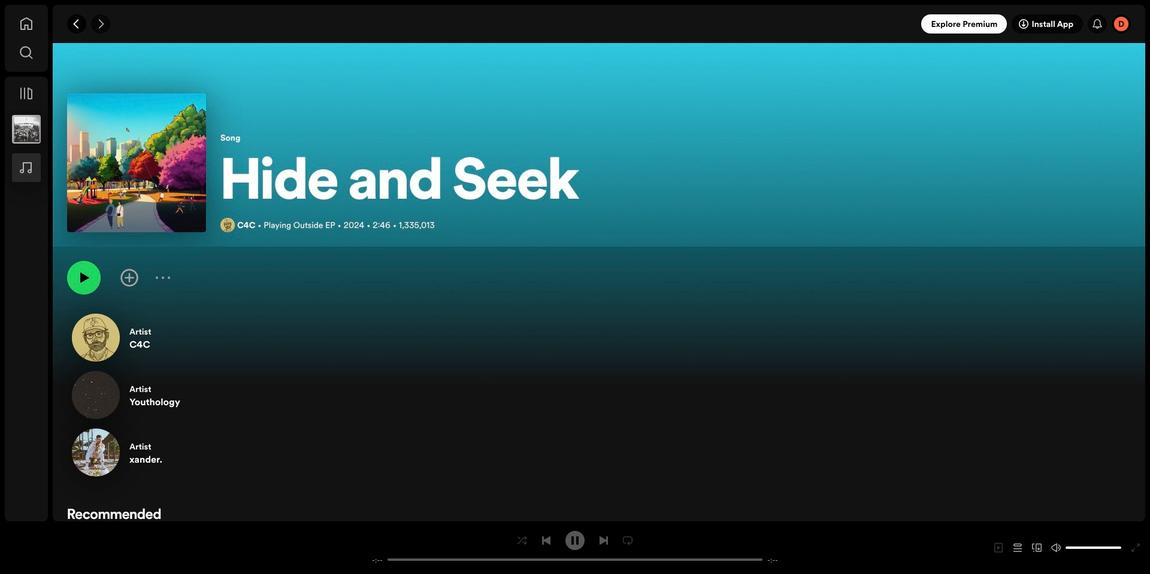 Task type: describe. For each thing, give the bounding box(es) containing it.
volume high image
[[1052, 544, 1061, 553]]

enable shuffle image
[[518, 536, 527, 546]]

Disable repeat checkbox
[[619, 531, 638, 550]]

search image
[[19, 46, 34, 60]]

0 vertical spatial c4c image
[[221, 218, 235, 233]]

xander. image
[[72, 429, 120, 477]]

youthology image
[[72, 372, 120, 420]]

previous image
[[542, 536, 551, 546]]

top bar and user menu element
[[53, 5, 1146, 43]]

hide and seek image
[[67, 93, 206, 233]]

go forward image
[[96, 19, 105, 29]]

disable repeat image
[[623, 536, 633, 546]]



Task type: vqa. For each thing, say whether or not it's contained in the screenshot.
Hide and Seek image
yes



Task type: locate. For each thing, give the bounding box(es) containing it.
pause image
[[571, 536, 580, 546]]

main element
[[5, 5, 48, 522]]

go back image
[[72, 19, 82, 29]]

0 horizontal spatial c4c image
[[72, 314, 120, 362]]

2 group from the top
[[7, 149, 46, 187]]

connect to a device image
[[1033, 544, 1042, 553]]

group
[[7, 110, 46, 149], [7, 149, 46, 187]]

1 vertical spatial c4c image
[[72, 314, 120, 362]]

c4c image
[[221, 218, 235, 233], [72, 314, 120, 362]]

home image
[[19, 17, 34, 31]]

1 group from the top
[[7, 110, 46, 149]]

1 horizontal spatial c4c image
[[221, 218, 235, 233]]

player controls element
[[359, 531, 792, 565]]

what's new image
[[1093, 19, 1103, 29]]

next image
[[599, 536, 609, 546]]



